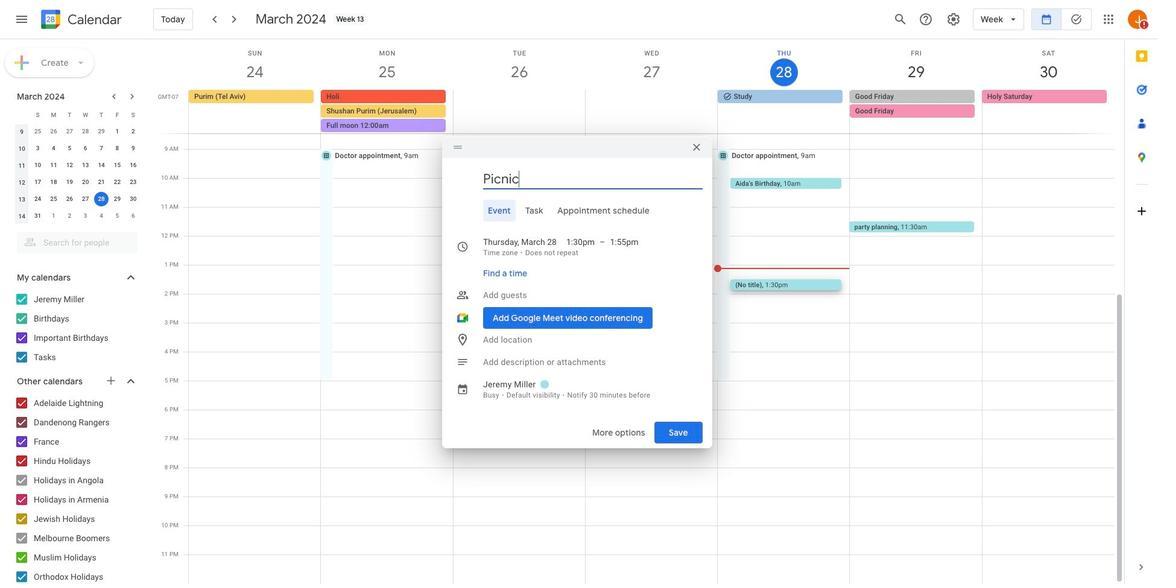 Task type: describe. For each thing, give the bounding box(es) containing it.
13 element
[[78, 158, 93, 173]]

Add title text field
[[483, 170, 703, 188]]

9 element
[[126, 141, 141, 156]]

18 element
[[46, 175, 61, 190]]

1 element
[[110, 124, 125, 139]]

23 element
[[126, 175, 141, 190]]

11 element
[[46, 158, 61, 173]]

25 element
[[46, 192, 61, 206]]

april 6 element
[[126, 209, 141, 223]]

april 2 element
[[62, 209, 77, 223]]

march 2024 grid
[[11, 106, 141, 225]]

10 element
[[31, 158, 45, 173]]

row group inside march 2024 grid
[[14, 123, 141, 225]]

other calendars list
[[2, 394, 150, 584]]

5 element
[[62, 141, 77, 156]]

6 element
[[78, 141, 93, 156]]

26 element
[[62, 192, 77, 206]]

21 element
[[94, 175, 109, 190]]

to element
[[600, 236, 606, 248]]

february 29 element
[[94, 124, 109, 139]]

main drawer image
[[14, 12, 29, 27]]

april 4 element
[[94, 209, 109, 223]]

28, today element
[[94, 192, 109, 206]]

31 element
[[31, 209, 45, 223]]

heading inside calendar element
[[65, 12, 122, 27]]

Search for people text field
[[24, 232, 130, 254]]

4 element
[[46, 141, 61, 156]]



Task type: locate. For each thing, give the bounding box(es) containing it.
27 element
[[78, 192, 93, 206]]

april 1 element
[[46, 209, 61, 223]]

30 element
[[126, 192, 141, 206]]

0 horizontal spatial tab list
[[452, 199, 703, 221]]

22 element
[[110, 175, 125, 190]]

tab list
[[1126, 39, 1159, 550], [452, 199, 703, 221]]

calendar element
[[39, 7, 122, 34]]

february 27 element
[[62, 124, 77, 139]]

14 element
[[94, 158, 109, 173]]

february 26 element
[[46, 124, 61, 139]]

19 element
[[62, 175, 77, 190]]

heading
[[65, 12, 122, 27]]

29 element
[[110, 192, 125, 206]]

24 element
[[31, 192, 45, 206]]

20 element
[[78, 175, 93, 190]]

cell
[[321, 90, 454, 133], [453, 90, 586, 133], [586, 90, 718, 133], [850, 90, 983, 133], [93, 191, 109, 208]]

april 3 element
[[78, 209, 93, 223]]

17 element
[[31, 175, 45, 190]]

8 element
[[110, 141, 125, 156]]

my calendars list
[[2, 290, 150, 367]]

row
[[183, 90, 1125, 133], [14, 106, 141, 123], [14, 123, 141, 140], [14, 140, 141, 157], [14, 157, 141, 174], [14, 174, 141, 191], [14, 191, 141, 208], [14, 208, 141, 225]]

1 horizontal spatial tab list
[[1126, 39, 1159, 550]]

february 28 element
[[78, 124, 93, 139]]

april 5 element
[[110, 209, 125, 223]]

grid
[[155, 39, 1125, 584]]

12 element
[[62, 158, 77, 173]]

february 25 element
[[31, 124, 45, 139]]

column header inside march 2024 grid
[[14, 106, 30, 123]]

3 element
[[31, 141, 45, 156]]

16 element
[[126, 158, 141, 173]]

2 element
[[126, 124, 141, 139]]

15 element
[[110, 158, 125, 173]]

cell inside row group
[[93, 191, 109, 208]]

None search field
[[0, 227, 150, 254]]

7 element
[[94, 141, 109, 156]]

settings menu image
[[947, 12, 962, 27]]

column header
[[14, 106, 30, 123]]

row group
[[14, 123, 141, 225]]

add other calendars image
[[105, 375, 117, 387]]



Task type: vqa. For each thing, say whether or not it's contained in the screenshot.
column header within 'March 2024' grid
yes



